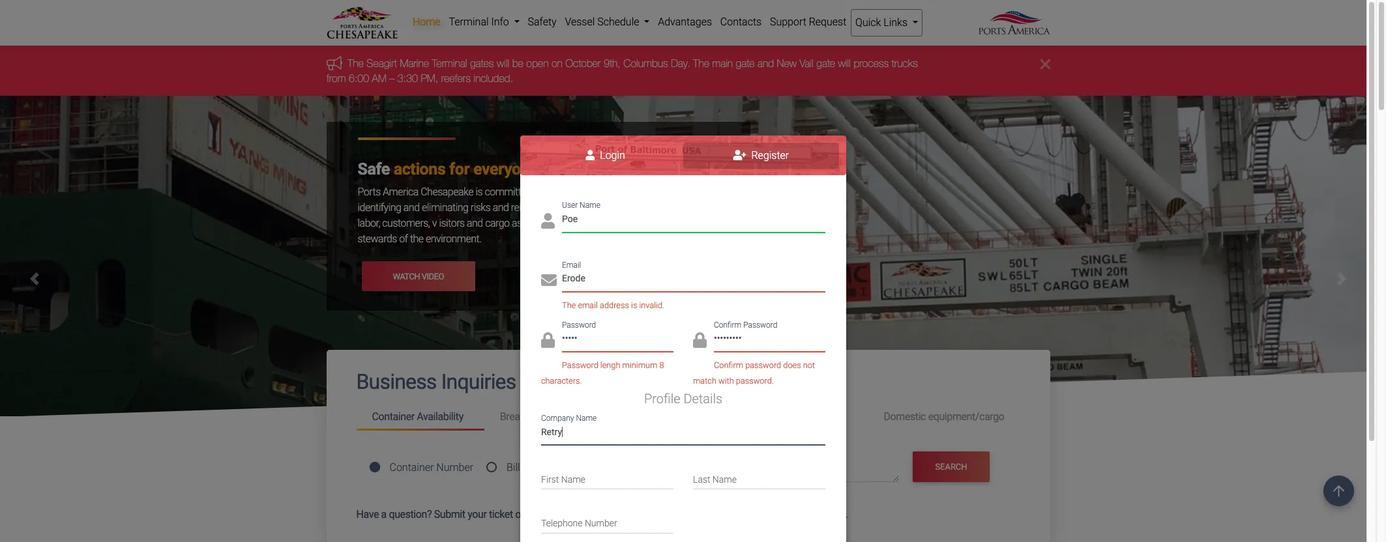 Task type: describe. For each thing, give the bounding box(es) containing it.
the seagirt marine terminal gates will be open on october 9th, columbus day. the main gate and new vail gate will process trucks from 6:00 am – 3:30 pm, reefers included.
[[326, 58, 918, 84]]

advantages link
[[654, 9, 716, 35]]

to left zero
[[534, 186, 543, 198]]

is for committed
[[476, 186, 483, 198]]

1 vertical spatial on
[[544, 509, 555, 521]]

customers,
[[382, 217, 430, 230]]

and inside the seagirt marine terminal gates will be open on october 9th, columbus day. the main gate and new vail gate will process trucks from 6:00 am – 3:30 pm, reefers included.
[[757, 58, 774, 69]]

container for container availability
[[372, 411, 415, 423]]

does
[[784, 361, 801, 370]]

the seagirt marine terminal gates will be open on october 9th, columbus day. the main gate and new vail gate will process trucks from 6:00 am – 3:30 pm, reefers included. alert
[[0, 46, 1377, 96]]

and up cargo
[[493, 202, 509, 214]]

0 horizontal spatial our
[[558, 509, 572, 521]]

search button
[[913, 452, 990, 482]]

watch video link
[[362, 262, 475, 292]]

password.
[[736, 376, 774, 386]]

availability for breakbulk availability
[[546, 411, 593, 423]]

the for the seagirt marine terminal gates will be open on october 9th, columbus day. the main gate and new vail gate will process trucks from 6:00 am – 3:30 pm, reefers included.
[[347, 58, 364, 69]]

identifying
[[358, 202, 401, 214]]

envelope image
[[541, 273, 557, 288]]

for
[[450, 160, 470, 179]]

number for telephone number
[[585, 519, 617, 529]]

eliminating
[[422, 202, 469, 214]]

safety
[[528, 16, 557, 28]]

0 horizontal spatial support
[[641, 509, 677, 521]]

to down safe
[[556, 217, 564, 230]]

support request link
[[766, 9, 851, 35]]

good
[[690, 217, 712, 230]]

open
[[526, 58, 548, 69]]

2 as from the left
[[543, 217, 553, 230]]

customer
[[595, 509, 639, 521]]

lengh
[[601, 361, 621, 370]]

safe
[[358, 160, 390, 179]]

enter container numbers
[[698, 462, 814, 474]]

process
[[854, 58, 889, 69]]

new
[[777, 58, 797, 69]]

domestic equipment/cargo
[[884, 411, 1005, 423]]

business
[[356, 370, 437, 395]]

trucks
[[892, 58, 918, 69]]

password lengh minimum 8 characters.
[[541, 361, 664, 386]]

seagirt
[[366, 58, 397, 69]]

close image
[[1041, 56, 1050, 72]]

user plus image
[[733, 150, 747, 160]]

being
[[664, 217, 688, 230]]

from
[[326, 72, 346, 84]]

ports
[[358, 186, 381, 198]]

and left get
[[743, 509, 759, 521]]

details
[[684, 391, 723, 407]]

columbus
[[623, 58, 668, 69]]

to left being in the top left of the page
[[654, 217, 662, 230]]

reefers
[[441, 72, 470, 84]]

–
[[389, 72, 395, 84]]

submit
[[434, 509, 465, 521]]

safety image
[[0, 96, 1377, 543]]

confirm
[[714, 361, 744, 370]]

1 will from the left
[[497, 58, 509, 69]]

ticket
[[489, 509, 513, 521]]

marine
[[400, 58, 429, 69]]

be
[[512, 58, 523, 69]]

risks
[[471, 202, 491, 214]]

help.
[[827, 509, 848, 521]]

confirm password does not match with password.
[[693, 361, 815, 386]]

vail
[[800, 58, 814, 69]]

with
[[719, 376, 734, 386]]

immediate
[[778, 509, 825, 521]]

lading
[[536, 461, 567, 474]]

enter
[[698, 462, 722, 474]]

the for the email address is invalid.
[[562, 301, 576, 311]]

v
[[432, 217, 437, 230]]

telephone number
[[541, 519, 617, 529]]

availability for container availability
[[417, 411, 464, 423]]

profile details
[[644, 391, 723, 407]]

watch
[[393, 272, 420, 282]]

password
[[562, 361, 599, 370]]

container number
[[390, 461, 474, 474]]

0 horizontal spatial user image
[[541, 213, 555, 229]]

8
[[660, 361, 664, 370]]

lock image
[[693, 332, 707, 348]]

day.
[[671, 58, 690, 69]]

1 gate from the left
[[736, 58, 755, 69]]

our inside ports america chesapeake is committed to zero harm. we are dedicated to identifying and                         eliminating risks and reinforcing safe behavior to protect employees, labor, customers, v                         isitors and cargo as well as to honor our obligation to being good stewards of the environment.
[[594, 217, 608, 230]]

pm,
[[421, 72, 438, 84]]

chesapeake
[[421, 186, 474, 198]]

harm.
[[565, 186, 590, 198]]

breakbulk
[[500, 411, 544, 423]]

first name
[[541, 475, 586, 485]]

email
[[578, 301, 598, 311]]

home
[[413, 16, 441, 28]]

login link
[[528, 143, 684, 169]]

name for first name
[[561, 475, 586, 485]]

your
[[468, 509, 487, 521]]

container availability
[[372, 411, 464, 423]]

6:00
[[349, 72, 369, 84]]

not
[[803, 361, 815, 370]]

bill of lading
[[507, 461, 567, 474]]

9th,
[[604, 58, 620, 69]]

of
[[399, 233, 408, 245]]

cargo
[[485, 217, 510, 230]]

inquiries
[[441, 370, 516, 395]]



Task type: locate. For each thing, give the bounding box(es) containing it.
breakbulk availability
[[500, 411, 593, 423]]

request
[[809, 16, 847, 28], [679, 509, 716, 521]]

1 horizontal spatial our
[[594, 217, 608, 230]]

1 horizontal spatial will
[[838, 58, 851, 69]]

0 horizontal spatial as
[[512, 217, 522, 230]]

1 horizontal spatial as
[[543, 217, 553, 230]]

1 horizontal spatial gate
[[816, 58, 835, 69]]

as left well
[[512, 217, 522, 230]]

bullhorn image
[[326, 56, 347, 70]]

1 horizontal spatial user image
[[586, 150, 595, 160]]

will left 'process'
[[838, 58, 851, 69]]

1 horizontal spatial availability
[[546, 411, 593, 423]]

have a question? submit your ticket online on our new customer support request page and get immediate help.
[[356, 509, 848, 521]]

and down risks
[[467, 217, 483, 230]]

request up vail
[[809, 16, 847, 28]]

2 will from the left
[[838, 58, 851, 69]]

None text field
[[562, 209, 826, 233], [541, 422, 826, 446], [562, 209, 826, 233], [541, 422, 826, 446]]

as right well
[[543, 217, 553, 230]]

2 name from the left
[[713, 475, 737, 485]]

0 vertical spatial our
[[594, 217, 608, 230]]

support
[[770, 16, 807, 28], [641, 509, 677, 521]]

and
[[757, 58, 774, 69], [404, 202, 420, 214], [493, 202, 509, 214], [467, 217, 483, 230], [743, 509, 759, 521]]

1 vertical spatial user image
[[541, 213, 555, 229]]

2 horizontal spatial the
[[693, 58, 709, 69]]

online
[[515, 509, 542, 521]]

container for container number
[[390, 461, 434, 474]]

gate right vail
[[816, 58, 835, 69]]

october
[[565, 58, 601, 69]]

home link
[[409, 9, 445, 35]]

and left new at top right
[[757, 58, 774, 69]]

0 horizontal spatial the
[[347, 58, 364, 69]]

support right customer
[[641, 509, 677, 521]]

behavior
[[579, 202, 616, 214]]

tab list
[[520, 135, 847, 175]]

obligation
[[610, 217, 652, 230]]

on right open
[[551, 58, 562, 69]]

our left new
[[558, 509, 572, 521]]

go to top image
[[1324, 476, 1355, 507]]

container up last name
[[725, 462, 769, 474]]

included.
[[473, 72, 513, 84]]

container
[[372, 411, 415, 423], [390, 461, 434, 474], [725, 462, 769, 474]]

Last Name text field
[[693, 467, 826, 490]]

lock image
[[541, 332, 555, 348]]

availability inside container availability link
[[417, 411, 464, 423]]

actions
[[394, 160, 446, 179]]

the
[[347, 58, 364, 69], [693, 58, 709, 69], [562, 301, 576, 311]]

zero
[[545, 186, 563, 198]]

will left be
[[497, 58, 509, 69]]

address
[[600, 301, 629, 311]]

name
[[561, 475, 586, 485], [713, 475, 737, 485]]

None text field
[[562, 269, 826, 292]]

1 vertical spatial support
[[641, 509, 677, 521]]

1 availability from the left
[[417, 411, 464, 423]]

numbers
[[771, 462, 814, 474]]

Telephone Number text field
[[541, 511, 674, 534]]

safe
[[559, 202, 577, 214]]

name right first
[[561, 475, 586, 485]]

0 vertical spatial support
[[770, 16, 807, 28]]

First Name text field
[[541, 467, 674, 490]]

gates
[[470, 58, 494, 69]]

user image
[[586, 150, 595, 160], [541, 213, 555, 229]]

is inside ports america chesapeake is committed to zero harm. we are dedicated to identifying and                         eliminating risks and reinforcing safe behavior to protect employees, labor, customers, v                         isitors and cargo as well as to honor our obligation to being good stewards of the environment.
[[476, 186, 483, 198]]

availability down business inquiries
[[417, 411, 464, 423]]

0 horizontal spatial is
[[476, 186, 483, 198]]

1 vertical spatial is
[[631, 301, 637, 311]]

support request
[[770, 16, 847, 28]]

contacts link
[[716, 9, 766, 35]]

is for invalid.
[[631, 301, 637, 311]]

characters.
[[541, 376, 582, 386]]

container up question?
[[390, 461, 434, 474]]

1 vertical spatial request
[[679, 509, 716, 521]]

match
[[693, 376, 717, 386]]

protect
[[629, 202, 659, 214]]

name for last name
[[713, 475, 737, 485]]

request inside support request link
[[809, 16, 847, 28]]

1 as from the left
[[512, 217, 522, 230]]

labor,
[[358, 217, 380, 230]]

0 vertical spatial request
[[809, 16, 847, 28]]

our down behavior
[[594, 217, 608, 230]]

video
[[422, 272, 444, 282]]

0 horizontal spatial gate
[[736, 58, 755, 69]]

user image right well
[[541, 213, 555, 229]]

register
[[749, 149, 789, 162]]

Enter Container Numbers text field
[[698, 461, 900, 483]]

invalid.
[[639, 301, 665, 311]]

the
[[410, 233, 424, 245]]

0 vertical spatial is
[[476, 186, 483, 198]]

1 name from the left
[[561, 475, 586, 485]]

business inquiries
[[356, 370, 516, 395]]

gate
[[736, 58, 755, 69], [816, 58, 835, 69]]

equipment/cargo
[[929, 411, 1005, 423]]

the seagirt marine terminal gates will be open on october 9th, columbus day. the main gate and new vail gate will process trucks from 6:00 am – 3:30 pm, reefers included. link
[[326, 58, 918, 84]]

main
[[712, 58, 733, 69]]

get
[[761, 509, 775, 521]]

environment.
[[426, 233, 482, 245]]

gate right main
[[736, 58, 755, 69]]

1 vertical spatial our
[[558, 509, 572, 521]]

dedicated
[[624, 186, 666, 198]]

1 horizontal spatial name
[[713, 475, 737, 485]]

1 horizontal spatial support
[[770, 16, 807, 28]]

0 vertical spatial user image
[[586, 150, 595, 160]]

0 horizontal spatial availability
[[417, 411, 464, 423]]

customer support request link
[[595, 509, 716, 521]]

last name
[[693, 475, 737, 485]]

to down are
[[618, 202, 626, 214]]

on inside the seagirt marine terminal gates will be open on october 9th, columbus day. the main gate and new vail gate will process trucks from 6:00 am – 3:30 pm, reefers included.
[[551, 58, 562, 69]]

availability down characters.
[[546, 411, 593, 423]]

user image inside login link
[[586, 150, 595, 160]]

on right online
[[544, 509, 555, 521]]

page
[[718, 509, 740, 521]]

the email address is invalid.
[[562, 301, 665, 311]]

1 horizontal spatial is
[[631, 301, 637, 311]]

0 vertical spatial number
[[437, 461, 474, 474]]

number for container number
[[437, 461, 474, 474]]

request left page
[[679, 509, 716, 521]]

the up 6:00
[[347, 58, 364, 69]]

0 horizontal spatial request
[[679, 509, 716, 521]]

0 horizontal spatial number
[[437, 461, 474, 474]]

terminal
[[432, 58, 467, 69]]

of
[[523, 461, 533, 474]]

on
[[551, 58, 562, 69], [544, 509, 555, 521]]

honor
[[566, 217, 591, 230]]

bill
[[507, 461, 520, 474]]

have
[[356, 509, 379, 521]]

0 horizontal spatial will
[[497, 58, 509, 69]]

we
[[592, 186, 606, 198]]

None password field
[[562, 329, 674, 352], [714, 329, 826, 352], [562, 329, 674, 352], [714, 329, 826, 352]]

america
[[383, 186, 419, 198]]

availability
[[417, 411, 464, 423], [546, 411, 593, 423]]

well
[[524, 217, 541, 230]]

everyone
[[474, 160, 538, 179]]

0 horizontal spatial name
[[561, 475, 586, 485]]

1 vertical spatial number
[[585, 519, 617, 529]]

isitors
[[439, 217, 465, 230]]

is left invalid.
[[631, 301, 637, 311]]

search
[[936, 462, 968, 472]]

tab list containing login
[[520, 135, 847, 175]]

is up risks
[[476, 186, 483, 198]]

telephone
[[541, 519, 583, 529]]

support up new at top right
[[770, 16, 807, 28]]

the left email
[[562, 301, 576, 311]]

first
[[541, 475, 559, 485]]

domestic equipment/cargo link
[[868, 405, 1020, 429]]

user image left the login
[[586, 150, 595, 160]]

will
[[497, 58, 509, 69], [838, 58, 851, 69]]

domestic
[[884, 411, 926, 423]]

as
[[512, 217, 522, 230], [543, 217, 553, 230]]

advantages
[[658, 16, 712, 28]]

reinforcing
[[511, 202, 556, 214]]

1 horizontal spatial number
[[585, 519, 617, 529]]

name down 'enter'
[[713, 475, 737, 485]]

profile
[[644, 391, 681, 407]]

to up 'employees,'
[[668, 186, 677, 198]]

minimum
[[623, 361, 658, 370]]

2 gate from the left
[[816, 58, 835, 69]]

2 availability from the left
[[546, 411, 593, 423]]

availability inside breakbulk availability link
[[546, 411, 593, 423]]

0 vertical spatial on
[[551, 58, 562, 69]]

the right day.
[[693, 58, 709, 69]]

number
[[437, 461, 474, 474], [585, 519, 617, 529]]

last
[[693, 475, 711, 485]]

is
[[476, 186, 483, 198], [631, 301, 637, 311]]

1 horizontal spatial the
[[562, 301, 576, 311]]

and up the customers,
[[404, 202, 420, 214]]

committed
[[485, 186, 532, 198]]

1 horizontal spatial request
[[809, 16, 847, 28]]

new
[[575, 509, 593, 521]]

question?
[[389, 509, 432, 521]]

container down business
[[372, 411, 415, 423]]



Task type: vqa. For each thing, say whether or not it's contained in the screenshot.
"match"
yes



